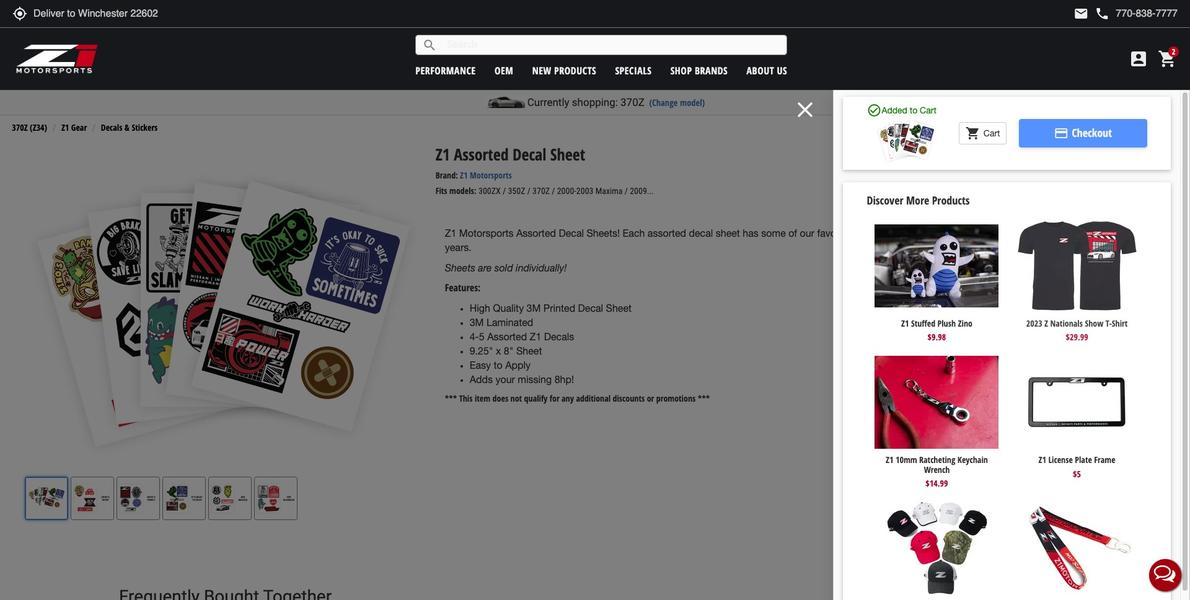 Task type: vqa. For each thing, say whether or not it's contained in the screenshot.
Brakes & Brake Parts Link
no



Task type: describe. For each thing, give the bounding box(es) containing it.
mail
[[1074, 6, 1089, 21]]

$29.99
[[1066, 331, 1089, 343]]

1 vertical spatial any
[[562, 393, 574, 405]]

models:
[[450, 185, 477, 197]]

z1 stuffed plush zino $9.98
[[902, 317, 973, 343]]

decal
[[689, 228, 713, 239]]

1 *** from the left
[[445, 393, 457, 405]]

high quality 3m printed decal sheet 3m laminated 4-5 assorted z1 decals 9.25" x 8" sheet easy to apply adds your missing 8hp!
[[470, 303, 632, 385]]

oem
[[495, 64, 514, 77]]

payment checkout
[[1054, 125, 1113, 141]]

quality
[[493, 303, 524, 314]]

2009...
[[630, 186, 654, 196]]

z1 for motorsports
[[445, 228, 457, 239]]

0 horizontal spatial sheet
[[517, 345, 542, 357]]

0 vertical spatial add
[[1064, 468, 1081, 483]]

$5
[[1074, 468, 1082, 480]]

t-
[[1106, 317, 1113, 329]]

4 / from the left
[[625, 186, 628, 196]]

2023 z nationals show t-shirt $29.99
[[1027, 317, 1128, 343]]

2 vertical spatial about
[[1084, 531, 1104, 543]]

zino
[[958, 317, 973, 329]]

z1 up models:
[[460, 169, 468, 181]]

in stock, ready to ship. help
[[993, 376, 1099, 391]]

370z (z34) link
[[12, 121, 47, 133]]

shirt
[[1112, 317, 1128, 329]]

account_box link
[[1126, 49, 1152, 69]]

Search search field
[[437, 35, 787, 55]]

assorted inside z1 assorted decal sheet brand: z1 motorsports fits models: 300zx / 350z / 370z / 2000-2003 maxima / 2009...
[[454, 143, 509, 166]]

maxima
[[596, 186, 623, 196]]

shop brands
[[671, 64, 728, 77]]

shopping_cart cart
[[966, 126, 1001, 141]]

printed
[[544, 303, 576, 314]]

my_location
[[12, 6, 27, 21]]

2 / from the left
[[528, 186, 531, 196]]

show
[[1086, 317, 1104, 329]]

assorted inside "z1 motorsports assorted decal sheets! each assorted decal sheet has some of our favorite designs from over the years."
[[517, 228, 556, 239]]

sheets are sold individually!
[[445, 262, 567, 273]]

to inside favorite_border add to wish list
[[1077, 502, 1084, 513]]

assorted
[[648, 228, 687, 239]]

list
[[1105, 502, 1117, 513]]

years.
[[445, 242, 472, 253]]

unsure
[[993, 277, 1018, 286]]

features:
[[445, 281, 481, 295]]

$9.98
[[928, 331, 947, 343]]

model)
[[680, 97, 705, 109]]

favorite
[[818, 228, 851, 239]]

the inside "z1 motorsports assorted decal sheets! each assorted decal sheet has some of our favorite designs from over the years."
[[936, 228, 950, 239]]

(change
[[650, 97, 678, 109]]

z1 motorsports logo image
[[16, 43, 99, 74]]

mail phone
[[1074, 6, 1110, 21]]

2 *** from the left
[[698, 393, 710, 405]]

mail link
[[1074, 6, 1089, 21]]

missing
[[518, 374, 552, 385]]

2000-
[[557, 186, 577, 196]]

assorted inside high quality 3m printed decal sheet 3m laminated 4-5 assorted z1 decals 9.25" x 8" sheet easy to apply adds your missing 8hp!
[[488, 331, 527, 342]]

to inside in stock, ready to ship. help
[[1054, 377, 1062, 391]]

300zx
[[479, 186, 501, 196]]

oem link
[[495, 64, 514, 77]]

options:
[[1036, 245, 1073, 259]]

designs
[[853, 228, 888, 239]]

shop
[[671, 64, 692, 77]]

new products link
[[533, 64, 597, 77]]

plush
[[938, 317, 956, 329]]

from
[[891, 228, 911, 239]]

item
[[475, 393, 491, 405]]

stuffed
[[912, 317, 936, 329]]

wrench
[[924, 464, 950, 475]]

you
[[1138, 266, 1151, 275]]

to right $5 on the right bottom of page
[[1084, 468, 1093, 483]]

any inside the (learn more about the ultimate frontier giveaway) available options: please review the product description if you are unsure about any of the options below.
[[1043, 277, 1056, 286]]

option:
[[993, 294, 1019, 306]]

phone
[[1095, 6, 1110, 21]]

1 / from the left
[[503, 186, 506, 196]]

frontier
[[1090, 229, 1113, 240]]

to inside high quality 3m printed decal sheet 3m laminated 4-5 assorted z1 decals 9.25" x 8" sheet easy to apply adds your missing 8hp!
[[494, 360, 503, 371]]

the
[[1050, 229, 1061, 240]]

nationals
[[1051, 317, 1083, 329]]

decal inside z1 assorted decal sheet brand: z1 motorsports fits models: 300zx / 350z / 370z / 2000-2003 maxima / 2009...
[[513, 143, 547, 166]]

additional
[[576, 393, 611, 405]]

brands
[[695, 64, 728, 77]]

decals & stickers link
[[101, 121, 158, 133]]

decal inside "z1 motorsports assorted decal sheets! each assorted decal sheet has some of our favorite designs from over the years."
[[559, 228, 584, 239]]

shop brands link
[[671, 64, 728, 77]]

performance link
[[416, 64, 476, 77]]

frame
[[1095, 454, 1116, 466]]

z1 for stuffed
[[902, 317, 909, 329]]

(learn more about the ultimate frontier giveaway) available options: please review the product description if you are unsure about any of the options below.
[[993, 229, 1164, 286]]

adds
[[470, 374, 493, 385]]

your
[[496, 374, 515, 385]]

qualify
[[524, 393, 548, 405]]

about inside the (learn more about the ultimate frontier giveaway) available options: please review the product description if you are unsure about any of the options below.
[[1031, 229, 1049, 240]]

shopping_cart for shopping_cart cart
[[966, 126, 981, 141]]

easy
[[470, 360, 491, 371]]

z1 for assorted
[[436, 143, 450, 166]]

more for discover
[[907, 193, 930, 208]]

us
[[777, 64, 788, 77]]

0 horizontal spatial 370z
[[12, 121, 28, 133]]

*** this item does not qualify for any additional discounts or promotions ***
[[445, 393, 710, 405]]

specials
[[616, 64, 652, 77]]

0 vertical spatial 3m
[[527, 303, 541, 314]]

to inside "check_circle_outline added to cart"
[[910, 105, 918, 115]]

price:
[[993, 404, 1012, 416]]

2 vertical spatial cart
[[1096, 468, 1114, 483]]

in
[[993, 377, 1001, 391]]

of inside "z1 motorsports assorted decal sheets! each assorted decal sheet has some of our favorite designs from over the years."
[[789, 228, 798, 239]]

over
[[914, 228, 933, 239]]

x
[[496, 345, 501, 357]]

question
[[1051, 531, 1082, 543]]

ask a question about this product
[[1030, 531, 1148, 543]]

shopping:
[[572, 96, 618, 109]]

2 horizontal spatial sheet
[[606, 303, 632, 314]]

stickers
[[132, 121, 158, 133]]

z1 10mm ratcheting keychain wrench $14.99
[[886, 454, 988, 489]]



Task type: locate. For each thing, give the bounding box(es) containing it.
add down plate
[[1064, 468, 1081, 483]]

to left wish
[[1077, 502, 1084, 513]]

decal right "printed" on the left
[[578, 303, 604, 314]]

z1 assorted decal sheet brand: z1 motorsports fits models: 300zx / 350z / 370z / 2000-2003 maxima / 2009...
[[436, 143, 654, 197]]

0 horizontal spatial about
[[747, 64, 775, 77]]

1 horizontal spatial decals
[[544, 331, 574, 342]]

2 horizontal spatial about
[[1084, 531, 1104, 543]]

z1 motorsports link
[[460, 169, 512, 181]]

1 vertical spatial the
[[1045, 266, 1056, 275]]

1 horizontal spatial ***
[[698, 393, 710, 405]]

shopping_cart for shopping_cart
[[1158, 49, 1178, 69]]

our
[[800, 228, 815, 239]]

plate
[[1076, 454, 1093, 466]]

0 vertical spatial decals
[[101, 121, 122, 133]]

1 horizontal spatial 370z
[[533, 186, 550, 196]]

/ left '2009...'
[[625, 186, 628, 196]]

0 vertical spatial assorted
[[454, 143, 509, 166]]

4-
[[470, 331, 479, 342]]

1 vertical spatial decal
[[559, 228, 584, 239]]

the right over
[[936, 228, 950, 239]]

motorsports up years.
[[459, 228, 514, 239]]

has
[[743, 228, 759, 239]]

2 vertical spatial assorted
[[488, 331, 527, 342]]

0 horizontal spatial ***
[[445, 393, 457, 405]]

z1 up brand: at the left top
[[436, 143, 450, 166]]

*** left item
[[445, 393, 457, 405]]

below.
[[1110, 277, 1133, 286]]

motorsports inside "z1 motorsports assorted decal sheets! each assorted decal sheet has some of our favorite designs from over the years."
[[459, 228, 514, 239]]

about
[[747, 64, 775, 77], [1031, 229, 1049, 240], [1084, 531, 1104, 543]]

discounts
[[613, 393, 645, 405]]

more right (learn
[[1014, 229, 1029, 240]]

cart
[[920, 105, 937, 115], [984, 128, 1001, 138], [1096, 468, 1114, 483]]

this inside ask a question about this product link
[[1106, 531, 1120, 543]]

sheet up 2000- at the top of the page
[[551, 143, 586, 166]]

fits
[[436, 185, 448, 197]]

1 horizontal spatial sheet
[[551, 143, 586, 166]]

0 vertical spatial this
[[459, 393, 473, 405]]

checkout
[[1072, 125, 1113, 140]]

1 horizontal spatial any
[[1043, 277, 1056, 286]]

more inside the (learn more about the ultimate frontier giveaway) available options: please review the product description if you are unsure about any of the options below.
[[1014, 229, 1029, 240]]

1 vertical spatial more
[[1014, 229, 1029, 240]]

sheet right "printed" on the left
[[606, 303, 632, 314]]

high
[[470, 303, 490, 314]]

decal inside high quality 3m printed decal sheet 3m laminated 4-5 assorted z1 decals 9.25" x 8" sheet easy to apply adds your missing 8hp!
[[578, 303, 604, 314]]

about
[[1020, 277, 1041, 286]]

added
[[882, 105, 908, 115]]

1 vertical spatial 3m
[[470, 317, 484, 328]]

z1 assorted decal sheet image
[[867, 118, 947, 164]]

2 vertical spatial the
[[1067, 277, 1079, 286]]

370z left the (z34) at left
[[12, 121, 28, 133]]

/
[[503, 186, 506, 196], [528, 186, 531, 196], [552, 186, 555, 196], [625, 186, 628, 196]]

1 vertical spatial about
[[1031, 229, 1049, 240]]

more for (learn
[[1014, 229, 1029, 240]]

ultimate
[[1063, 229, 1088, 240]]

2 horizontal spatial the
[[1067, 277, 1079, 286]]

1 vertical spatial of
[[1058, 277, 1065, 286]]

z1 inside z1 license plate frame $5
[[1039, 454, 1047, 466]]

1 horizontal spatial of
[[1058, 277, 1065, 286]]

2 vertical spatial decal
[[578, 303, 604, 314]]

z1 left 10mm
[[886, 454, 894, 466]]

2 vertical spatial sheet
[[517, 345, 542, 357]]

1 vertical spatial assorted
[[517, 228, 556, 239]]

add to cart
[[1064, 468, 1114, 483]]

motorsports up "300zx"
[[470, 169, 512, 181]]

sheet inside z1 assorted decal sheet brand: z1 motorsports fits models: 300zx / 350z / 370z / 2000-2003 maxima / 2009...
[[551, 143, 586, 166]]

2 vertical spatial 370z
[[533, 186, 550, 196]]

to left the ship.
[[1054, 377, 1062, 391]]

this left 'product'
[[1106, 531, 1120, 543]]

check_circle_outline
[[867, 103, 882, 118]]

0 vertical spatial cart
[[920, 105, 937, 115]]

1 vertical spatial decals
[[544, 331, 574, 342]]

sheets!
[[587, 228, 620, 239]]

2003
[[577, 186, 594, 196]]

of inside the (learn more about the ultimate frontier giveaway) available options: please review the product description if you are unsure about any of the options below.
[[1058, 277, 1065, 286]]

sheet
[[551, 143, 586, 166], [606, 303, 632, 314], [517, 345, 542, 357]]

are left sold
[[478, 262, 492, 273]]

of left "our"
[[789, 228, 798, 239]]

z1 left license
[[1039, 454, 1047, 466]]

370z inside z1 assorted decal sheet brand: z1 motorsports fits models: 300zx / 350z / 370z / 2000-2003 maxima / 2009...
[[533, 186, 550, 196]]

promotions
[[657, 393, 696, 405]]

2023
[[1027, 317, 1043, 329]]

0 horizontal spatial more
[[907, 193, 930, 208]]

z1 down laminated
[[530, 331, 542, 342]]

z1 for gear
[[61, 121, 69, 133]]

1 vertical spatial sheet
[[606, 303, 632, 314]]

about left the
[[1031, 229, 1049, 240]]

0 vertical spatial the
[[936, 228, 950, 239]]

z1 left stuffed
[[902, 317, 909, 329]]

z1 left gear
[[61, 121, 69, 133]]

370z right 350z
[[533, 186, 550, 196]]

0 vertical spatial motorsports
[[470, 169, 512, 181]]

add
[[1064, 468, 1081, 483], [1062, 502, 1075, 513]]

0 vertical spatial decal
[[513, 143, 547, 166]]

sheet
[[716, 228, 740, 239]]

1 horizontal spatial the
[[1045, 266, 1056, 275]]

z1 up years.
[[445, 228, 457, 239]]

cart inside "check_circle_outline added to cart"
[[920, 105, 937, 115]]

this left item
[[459, 393, 473, 405]]

z1 for 10mm
[[886, 454, 894, 466]]

0 vertical spatial more
[[907, 193, 930, 208]]

decals inside high quality 3m printed decal sheet 3m laminated 4-5 assorted z1 decals 9.25" x 8" sheet easy to apply adds your missing 8hp!
[[544, 331, 574, 342]]

0 horizontal spatial this
[[459, 393, 473, 405]]

discover more products
[[867, 193, 970, 208]]

assorted
[[454, 143, 509, 166], [517, 228, 556, 239], [488, 331, 527, 342]]

0 vertical spatial of
[[789, 228, 798, 239]]

sheet up apply in the bottom of the page
[[517, 345, 542, 357]]

decals left &
[[101, 121, 122, 133]]

3m right quality
[[527, 303, 541, 314]]

/ right 350z
[[528, 186, 531, 196]]

*** right promotions
[[698, 393, 710, 405]]

add inside favorite_border add to wish list
[[1062, 502, 1075, 513]]

are
[[478, 262, 492, 273], [1153, 266, 1164, 275]]

more right "discover"
[[907, 193, 930, 208]]

quantity:
[[993, 337, 1025, 349]]

review
[[1020, 266, 1043, 275]]

/ left 2000- at the top of the page
[[552, 186, 555, 196]]

0 vertical spatial sheet
[[551, 143, 586, 166]]

(learn
[[993, 229, 1012, 240]]

1 horizontal spatial 3m
[[527, 303, 541, 314]]

0 horizontal spatial shopping_cart
[[966, 126, 981, 141]]

$9.99
[[1018, 397, 1050, 418]]

decal left sheets!
[[559, 228, 584, 239]]

cart inside shopping_cart cart
[[984, 128, 1001, 138]]

1 horizontal spatial about
[[1031, 229, 1049, 240]]

1 vertical spatial 370z
[[12, 121, 28, 133]]

payment
[[1054, 126, 1069, 141]]

1 vertical spatial add
[[1062, 502, 1075, 513]]

z1 for license
[[1039, 454, 1047, 466]]

about left us
[[747, 64, 775, 77]]

any right about
[[1043, 277, 1056, 286]]

does
[[493, 393, 509, 405]]

0 horizontal spatial the
[[936, 228, 950, 239]]

z1
[[61, 121, 69, 133], [436, 143, 450, 166], [460, 169, 468, 181], [445, 228, 457, 239], [902, 317, 909, 329], [530, 331, 542, 342], [886, 454, 894, 466], [1039, 454, 1047, 466]]

are right 'you'
[[1153, 266, 1164, 275]]

ready
[[1029, 377, 1051, 391]]

2 horizontal spatial 370z
[[621, 96, 645, 109]]

1 horizontal spatial this
[[1106, 531, 1120, 543]]

1 horizontal spatial more
[[1014, 229, 1029, 240]]

0 horizontal spatial decals
[[101, 121, 122, 133]]

z1 inside high quality 3m printed decal sheet 3m laminated 4-5 assorted z1 decals 9.25" x 8" sheet easy to apply adds your missing 8hp!
[[530, 331, 542, 342]]

apply
[[506, 360, 531, 371]]

0 horizontal spatial of
[[789, 228, 798, 239]]

add right favorite_border
[[1062, 502, 1075, 513]]

0 horizontal spatial cart
[[920, 105, 937, 115]]

sheets
[[445, 262, 476, 273]]

(learn more about the ultimate frontier giveaway) link
[[993, 229, 1145, 240]]

to down x
[[494, 360, 503, 371]]

8hp!
[[555, 374, 574, 385]]

370z
[[621, 96, 645, 109], [12, 121, 28, 133], [533, 186, 550, 196]]

to right added
[[910, 105, 918, 115]]

brand:
[[436, 169, 458, 181]]

0 vertical spatial any
[[1043, 277, 1056, 286]]

keychain
[[958, 454, 988, 466]]

0 vertical spatial shopping_cart
[[1158, 49, 1178, 69]]

2 horizontal spatial cart
[[1096, 468, 1114, 483]]

1 vertical spatial motorsports
[[459, 228, 514, 239]]

are inside the (learn more about the ultimate frontier giveaway) available options: please review the product description if you are unsure about any of the options below.
[[1153, 266, 1164, 275]]

the
[[936, 228, 950, 239], [1045, 266, 1056, 275], [1067, 277, 1079, 286]]

370z left (change
[[621, 96, 645, 109]]

currently shopping: 370z (change model)
[[528, 96, 705, 109]]

each
[[623, 228, 645, 239]]

or
[[647, 393, 654, 405]]

(z34)
[[30, 121, 47, 133]]

help
[[1085, 376, 1099, 389]]

gear
[[71, 121, 87, 133]]

price: $9.99
[[993, 397, 1050, 418]]

motorsports inside z1 assorted decal sheet brand: z1 motorsports fits models: 300zx / 350z / 370z / 2000-2003 maxima / 2009...
[[470, 169, 512, 181]]

decals & stickers
[[101, 121, 158, 133]]

8"
[[504, 345, 514, 357]]

any right for
[[562, 393, 574, 405]]

favorite_border add to wish list
[[1044, 500, 1117, 515]]

0 horizontal spatial 3m
[[470, 317, 484, 328]]

1 vertical spatial this
[[1106, 531, 1120, 543]]

1 horizontal spatial shopping_cart
[[1158, 49, 1178, 69]]

the down options:
[[1045, 266, 1056, 275]]

3 / from the left
[[552, 186, 555, 196]]

about us link
[[747, 64, 788, 77]]

z1 inside "z1 motorsports assorted decal sheets! each assorted decal sheet has some of our favorite designs from over the years."
[[445, 228, 457, 239]]

laminated
[[487, 317, 534, 328]]

specials link
[[616, 64, 652, 77]]

ship.
[[1064, 377, 1083, 391]]

***
[[445, 393, 457, 405], [698, 393, 710, 405]]

1 vertical spatial cart
[[984, 128, 1001, 138]]

assorted up individually!
[[517, 228, 556, 239]]

z1 inside z1 stuffed plush zino $9.98
[[902, 317, 909, 329]]

z1 inside z1 10mm ratcheting keychain wrench $14.99
[[886, 454, 894, 466]]

0 horizontal spatial any
[[562, 393, 574, 405]]

3m up 4-
[[470, 317, 484, 328]]

&
[[125, 121, 130, 133]]

/ left 350z
[[503, 186, 506, 196]]

10mm
[[896, 454, 918, 466]]

wish
[[1086, 502, 1103, 513]]

more
[[907, 193, 930, 208], [1014, 229, 1029, 240]]

about right question
[[1084, 531, 1104, 543]]

1 vertical spatial shopping_cart
[[966, 126, 981, 141]]

of down the product
[[1058, 277, 1065, 286]]

product
[[1122, 531, 1148, 543]]

new
[[533, 64, 552, 77]]

favorite_border
[[1044, 500, 1059, 515]]

0 vertical spatial about
[[747, 64, 775, 77]]

decal up 350z
[[513, 143, 547, 166]]

assorted up z1 motorsports link
[[454, 143, 509, 166]]

sold
[[495, 262, 513, 273]]

0 vertical spatial 370z
[[621, 96, 645, 109]]

motorsports
[[470, 169, 512, 181], [459, 228, 514, 239]]

decals down "printed" on the left
[[544, 331, 574, 342]]

assorted up "8""
[[488, 331, 527, 342]]

about us
[[747, 64, 788, 77]]

to
[[910, 105, 918, 115], [494, 360, 503, 371], [1054, 377, 1062, 391], [1084, 468, 1093, 483], [1077, 502, 1084, 513]]

1 horizontal spatial are
[[1153, 266, 1164, 275]]

the down the product
[[1067, 277, 1079, 286]]

options
[[1081, 277, 1108, 286]]

currently
[[528, 96, 570, 109]]

0 horizontal spatial are
[[478, 262, 492, 273]]

1 horizontal spatial cart
[[984, 128, 1001, 138]]

description
[[1089, 266, 1129, 275]]



